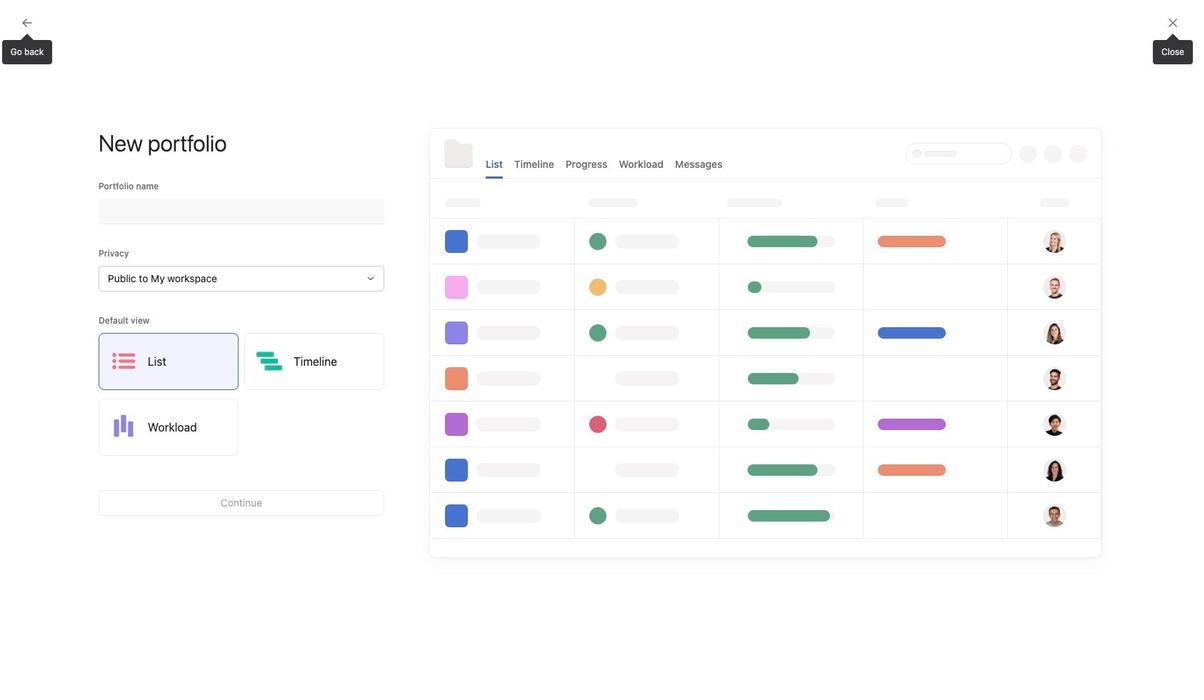 Task type: vqa. For each thing, say whether or not it's contained in the screenshot.
i
no



Task type: locate. For each thing, give the bounding box(es) containing it.
1 tooltip from the left
[[2, 36, 52, 64]]

globe image
[[478, 555, 495, 572]]

None text field
[[99, 199, 385, 224]]

tooltip
[[2, 36, 52, 64], [1154, 36, 1194, 64]]

at mention image
[[510, 459, 521, 470]]

1 horizontal spatial tooltip
[[1154, 36, 1194, 64]]

tooltip down close icon
[[1154, 36, 1194, 64]]

james, profile image
[[16, 324, 33, 342]]

numbered list image
[[439, 460, 448, 469]]

completed image
[[702, 307, 719, 324]]

Completed checkbox
[[702, 307, 719, 324]]

list box
[[432, 6, 775, 29]]

close image
[[1168, 17, 1179, 29]]

global element
[[0, 35, 172, 121]]

toolbar
[[270, 448, 657, 480]]

2 tooltip from the left
[[1154, 36, 1194, 64]]

0 horizontal spatial tooltip
[[2, 36, 52, 64]]

list item
[[687, 277, 1110, 303], [687, 303, 1110, 329], [687, 329, 1110, 355], [687, 355, 1110, 380], [270, 545, 464, 588]]

go back image
[[21, 17, 33, 29]]

tooltip down go back image
[[2, 36, 52, 64]]



Task type: describe. For each thing, give the bounding box(es) containing it.
bulleted list image
[[416, 460, 425, 469]]

hide sidebar image
[[19, 11, 30, 23]]

this is a preview of your portfolio image
[[430, 129, 1102, 557]]

view profile image
[[704, 213, 739, 247]]

projects element
[[0, 370, 172, 513]]

starred element
[[0, 227, 172, 370]]

link image
[[462, 460, 471, 469]]



